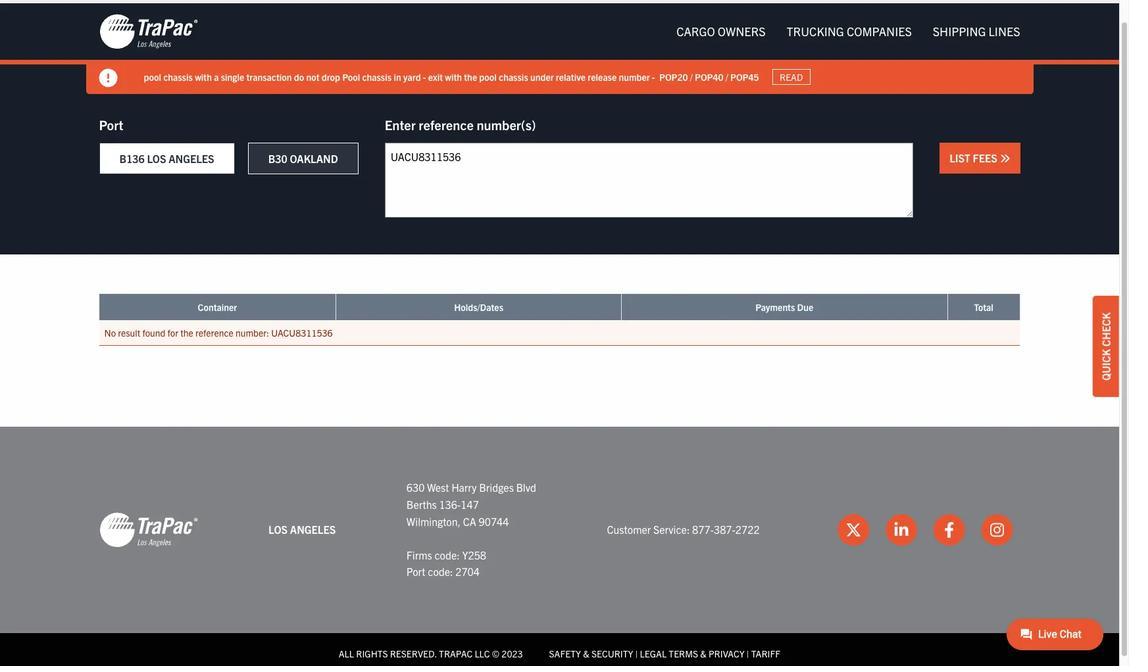 Task type: describe. For each thing, give the bounding box(es) containing it.
port inside firms code:  y258 port code:  2704
[[407, 566, 425, 579]]

136-
[[439, 498, 461, 511]]

list fees
[[950, 151, 1000, 165]]

owners
[[718, 24, 766, 39]]

footer containing 630 west harry bridges blvd
[[0, 427, 1119, 667]]

shipping
[[933, 24, 986, 39]]

630
[[407, 481, 425, 494]]

all rights reserved. trapac llc © 2023
[[339, 648, 523, 660]]

safety & security link
[[549, 648, 633, 660]]

2722
[[736, 523, 760, 537]]

y258
[[462, 549, 486, 562]]

los angeles image inside banner
[[99, 13, 198, 50]]

exit
[[428, 71, 443, 83]]

2 los angeles image from the top
[[99, 512, 198, 549]]

b30 oakland
[[268, 152, 338, 165]]

cargo
[[677, 24, 715, 39]]

solid image inside banner
[[99, 69, 117, 88]]

drop
[[322, 71, 340, 83]]

b136
[[119, 152, 145, 165]]

safety & security | legal terms & privacy | tariff
[[549, 648, 781, 660]]

1 with from the left
[[195, 71, 212, 83]]

0 vertical spatial code:
[[435, 549, 460, 562]]

all
[[339, 648, 354, 660]]

reserved.
[[390, 648, 437, 660]]

quick
[[1100, 349, 1113, 381]]

cargo owners link
[[666, 18, 776, 45]]

0 vertical spatial reference
[[419, 116, 474, 133]]

under
[[530, 71, 554, 83]]

2023
[[502, 648, 523, 660]]

uacu8311536
[[271, 327, 333, 339]]

630 west harry bridges blvd berths 136-147 wilmington, ca 90744
[[407, 481, 536, 528]]

list fees button
[[940, 143, 1020, 174]]

0 horizontal spatial the
[[180, 327, 193, 339]]

banner containing cargo owners
[[0, 3, 1129, 94]]

rights
[[356, 648, 388, 660]]

companies
[[847, 24, 912, 39]]

3 chassis from the left
[[499, 71, 528, 83]]

0 horizontal spatial angeles
[[169, 152, 214, 165]]

west
[[427, 481, 449, 494]]

wilmington,
[[407, 515, 461, 528]]

payments
[[756, 301, 795, 313]]

1 - from the left
[[423, 71, 426, 83]]

harry
[[452, 481, 477, 494]]

terms
[[669, 648, 698, 660]]

shipping lines
[[933, 24, 1020, 39]]

list
[[950, 151, 971, 165]]

security
[[592, 648, 633, 660]]

safety
[[549, 648, 581, 660]]

oakland
[[290, 152, 338, 165]]

no
[[104, 327, 116, 339]]

bridges
[[479, 481, 514, 494]]

customer service: 877-387-2722
[[607, 523, 760, 537]]

trucking companies link
[[776, 18, 922, 45]]

due
[[797, 301, 813, 313]]

0 horizontal spatial reference
[[195, 327, 233, 339]]

trucking companies
[[787, 24, 912, 39]]

number(s)
[[477, 116, 536, 133]]

1 | from the left
[[635, 648, 638, 660]]

for
[[167, 327, 178, 339]]

read
[[780, 71, 803, 83]]

in
[[394, 71, 401, 83]]

relative
[[556, 71, 586, 83]]

check
[[1100, 312, 1113, 347]]

solid image inside list fees button
[[1000, 153, 1010, 164]]

no result found for the reference number: uacu8311536
[[104, 327, 333, 339]]

lines
[[989, 24, 1020, 39]]

berths
[[407, 498, 437, 511]]

pool
[[342, 71, 360, 83]]



Task type: vqa. For each thing, say whether or not it's contained in the screenshot.
the topmost 'Reference'
yes



Task type: locate. For each thing, give the bounding box(es) containing it.
- left exit
[[423, 71, 426, 83]]

1 horizontal spatial the
[[464, 71, 477, 83]]

0 horizontal spatial with
[[195, 71, 212, 83]]

2704
[[456, 566, 480, 579]]

Enter reference number(s) text field
[[385, 143, 914, 218]]

pop45
[[730, 71, 759, 83]]

pool left a
[[144, 71, 161, 83]]

1 horizontal spatial chassis
[[362, 71, 392, 83]]

& right terms
[[700, 648, 707, 660]]

total
[[974, 301, 994, 313]]

port
[[99, 116, 123, 133], [407, 566, 425, 579]]

release
[[588, 71, 617, 83]]

1 los angeles image from the top
[[99, 13, 198, 50]]

pool
[[144, 71, 161, 83], [479, 71, 497, 83]]

los angeles
[[269, 523, 336, 537]]

| left tariff
[[747, 648, 749, 660]]

1 vertical spatial port
[[407, 566, 425, 579]]

1 vertical spatial angeles
[[290, 523, 336, 537]]

1 horizontal spatial pool
[[479, 71, 497, 83]]

menu bar
[[666, 18, 1031, 45]]

1 horizontal spatial |
[[747, 648, 749, 660]]

tariff link
[[751, 648, 781, 660]]

1 vertical spatial solid image
[[1000, 153, 1010, 164]]

number
[[619, 71, 650, 83]]

container
[[198, 301, 237, 313]]

with
[[195, 71, 212, 83], [445, 71, 462, 83]]

0 vertical spatial port
[[99, 116, 123, 133]]

holds/dates
[[454, 301, 503, 313]]

transaction
[[246, 71, 292, 83]]

pool chassis with a single transaction  do not drop pool chassis in yard -  exit with the pool chassis under relative release number -  pop20 / pop40 / pop45
[[144, 71, 759, 83]]

1 horizontal spatial port
[[407, 566, 425, 579]]

1 vertical spatial the
[[180, 327, 193, 339]]

the inside banner
[[464, 71, 477, 83]]

chassis
[[163, 71, 193, 83], [362, 71, 392, 83], [499, 71, 528, 83]]

2 pool from the left
[[479, 71, 497, 83]]

chassis left in
[[362, 71, 392, 83]]

b30
[[268, 152, 287, 165]]

pool up the number(s)
[[479, 71, 497, 83]]

trapac
[[439, 648, 473, 660]]

877-
[[692, 523, 714, 537]]

1 horizontal spatial los
[[269, 523, 288, 537]]

pop20
[[659, 71, 688, 83]]

0 horizontal spatial -
[[423, 71, 426, 83]]

2 - from the left
[[652, 71, 655, 83]]

number:
[[236, 327, 269, 339]]

0 vertical spatial the
[[464, 71, 477, 83]]

1 pool from the left
[[144, 71, 161, 83]]

ca
[[463, 515, 476, 528]]

2 with from the left
[[445, 71, 462, 83]]

privacy
[[709, 648, 745, 660]]

los angeles image
[[99, 13, 198, 50], [99, 512, 198, 549]]

| left legal
[[635, 648, 638, 660]]

2 / from the left
[[726, 71, 728, 83]]

2 & from the left
[[700, 648, 707, 660]]

& right "safety"
[[583, 648, 589, 660]]

quick check link
[[1093, 296, 1119, 397]]

menu bar inside banner
[[666, 18, 1031, 45]]

enter reference number(s)
[[385, 116, 536, 133]]

legal terms & privacy link
[[640, 648, 745, 660]]

found
[[142, 327, 165, 339]]

0 vertical spatial los
[[147, 152, 166, 165]]

0 vertical spatial solid image
[[99, 69, 117, 88]]

147
[[461, 498, 479, 511]]

0 horizontal spatial chassis
[[163, 71, 193, 83]]

los inside footer
[[269, 523, 288, 537]]

1 horizontal spatial reference
[[419, 116, 474, 133]]

1 horizontal spatial &
[[700, 648, 707, 660]]

port down firms
[[407, 566, 425, 579]]

0 horizontal spatial &
[[583, 648, 589, 660]]

- right number
[[652, 71, 655, 83]]

with right exit
[[445, 71, 462, 83]]

&
[[583, 648, 589, 660], [700, 648, 707, 660]]

fees
[[973, 151, 997, 165]]

90744
[[479, 515, 509, 528]]

chassis left "under"
[[499, 71, 528, 83]]

payments due
[[756, 301, 813, 313]]

angeles
[[169, 152, 214, 165], [290, 523, 336, 537]]

1 chassis from the left
[[163, 71, 193, 83]]

1 horizontal spatial with
[[445, 71, 462, 83]]

1 vertical spatial reference
[[195, 327, 233, 339]]

1 vertical spatial los angeles image
[[99, 512, 198, 549]]

1 horizontal spatial solid image
[[1000, 153, 1010, 164]]

0 horizontal spatial los
[[147, 152, 166, 165]]

387-
[[714, 523, 736, 537]]

0 horizontal spatial pool
[[144, 71, 161, 83]]

1 vertical spatial code:
[[428, 566, 453, 579]]

1 horizontal spatial angeles
[[290, 523, 336, 537]]

read link
[[772, 69, 811, 85]]

the right the for
[[180, 327, 193, 339]]

service:
[[653, 523, 690, 537]]

not
[[306, 71, 319, 83]]

-
[[423, 71, 426, 83], [652, 71, 655, 83]]

llc
[[475, 648, 490, 660]]

customer
[[607, 523, 651, 537]]

0 horizontal spatial /
[[690, 71, 693, 83]]

0 horizontal spatial |
[[635, 648, 638, 660]]

trucking
[[787, 24, 844, 39]]

reference down container
[[195, 327, 233, 339]]

single
[[221, 71, 244, 83]]

footer
[[0, 427, 1119, 667]]

/
[[690, 71, 693, 83], [726, 71, 728, 83]]

reference
[[419, 116, 474, 133], [195, 327, 233, 339]]

solid image
[[99, 69, 117, 88], [1000, 153, 1010, 164]]

yard
[[403, 71, 421, 83]]

shipping lines link
[[922, 18, 1031, 45]]

1 vertical spatial los
[[269, 523, 288, 537]]

2 | from the left
[[747, 648, 749, 660]]

firms code:  y258 port code:  2704
[[407, 549, 486, 579]]

code:
[[435, 549, 460, 562], [428, 566, 453, 579]]

banner
[[0, 3, 1129, 94]]

firms
[[407, 549, 432, 562]]

2 horizontal spatial chassis
[[499, 71, 528, 83]]

port up the b136 at the left of page
[[99, 116, 123, 133]]

1 horizontal spatial -
[[652, 71, 655, 83]]

1 / from the left
[[690, 71, 693, 83]]

blvd
[[516, 481, 536, 494]]

the right exit
[[464, 71, 477, 83]]

quick check
[[1100, 312, 1113, 381]]

reference right enter
[[419, 116, 474, 133]]

menu bar containing cargo owners
[[666, 18, 1031, 45]]

0 vertical spatial angeles
[[169, 152, 214, 165]]

do
[[294, 71, 304, 83]]

with left a
[[195, 71, 212, 83]]

tariff
[[751, 648, 781, 660]]

enter
[[385, 116, 416, 133]]

code: down firms
[[428, 566, 453, 579]]

/ left pop45
[[726, 71, 728, 83]]

0 horizontal spatial port
[[99, 116, 123, 133]]

legal
[[640, 648, 667, 660]]

|
[[635, 648, 638, 660], [747, 648, 749, 660]]

chassis left a
[[163, 71, 193, 83]]

code: up 2704
[[435, 549, 460, 562]]

2 chassis from the left
[[362, 71, 392, 83]]

pop40
[[695, 71, 724, 83]]

b136 los angeles
[[119, 152, 214, 165]]

1 horizontal spatial /
[[726, 71, 728, 83]]

1 & from the left
[[583, 648, 589, 660]]

the
[[464, 71, 477, 83], [180, 327, 193, 339]]

result
[[118, 327, 140, 339]]

cargo owners
[[677, 24, 766, 39]]

a
[[214, 71, 219, 83]]

©
[[492, 648, 500, 660]]

/ left pop40
[[690, 71, 693, 83]]

0 horizontal spatial solid image
[[99, 69, 117, 88]]

0 vertical spatial los angeles image
[[99, 13, 198, 50]]



